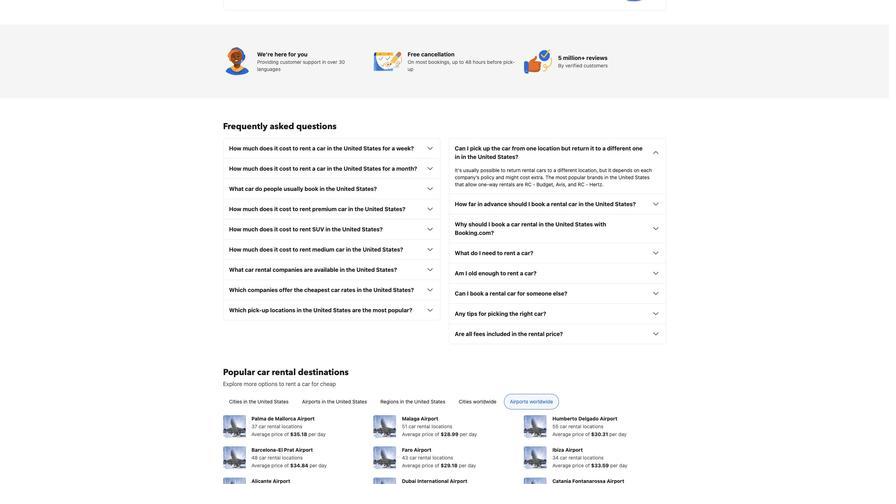 Task type: locate. For each thing, give the bounding box(es) containing it.
we're here for you image
[[223, 47, 252, 76]]

different up popular
[[558, 167, 577, 173]]

does inside the how much does it cost to rent premium car in the united states? dropdown button
[[260, 206, 273, 212]]

from
[[512, 145, 525, 152]]

0 horizontal spatial do
[[255, 186, 262, 192]]

rent inside popular car rental destinations explore more options to rent a car for cheap
[[286, 381, 296, 388]]

1 horizontal spatial airports
[[510, 399, 529, 405]]

airport up $30.31
[[600, 416, 618, 422]]

0 vertical spatial 48
[[466, 59, 472, 65]]

should up booking.com?
[[469, 221, 487, 228]]

which inside dropdown button
[[229, 307, 247, 314]]

1 one from the left
[[527, 145, 537, 152]]

rental inside humberto delgado airport 55 car rental locations average price of $30.31 per day
[[569, 424, 582, 430]]

worldwide inside button
[[473, 399, 497, 405]]

0 vertical spatial usually
[[463, 167, 479, 173]]

43
[[402, 455, 408, 461]]

mallorca
[[275, 416, 296, 422]]

it for how much does it cost to rent a car in the united states for a week?
[[274, 145, 278, 152]]

0 vertical spatial can
[[455, 145, 466, 152]]

0 vertical spatial car?
[[522, 250, 534, 257]]

can
[[455, 145, 466, 152], [455, 291, 466, 297]]

languages
[[257, 66, 281, 72]]

2 horizontal spatial are
[[517, 182, 524, 188]]

airports for airports in the united states
[[302, 399, 321, 405]]

cities in the united states
[[229, 399, 289, 405]]

2 vertical spatial car?
[[535, 311, 547, 317]]

do left people
[[255, 186, 262, 192]]

0 horizontal spatial most
[[373, 307, 387, 314]]

$29.18
[[441, 463, 458, 469]]

0 horizontal spatial different
[[558, 167, 577, 173]]

cities for cities in the united states
[[229, 399, 242, 405]]

1 vertical spatial but
[[600, 167, 607, 173]]

states left regions
[[353, 399, 367, 405]]

a inside can i pick up the car from one location but return it to a different one in in the united states?
[[603, 145, 606, 152]]

a down questions
[[312, 145, 316, 152]]

$35.18
[[290, 432, 307, 438]]

locations inside the ibiza airport 34 car rental locations average price of $33.59 per day
[[583, 455, 604, 461]]

1 vertical spatial are
[[304, 267, 313, 273]]

48 down 'barcelona-'
[[252, 455, 258, 461]]

1 vertical spatial which
[[229, 307, 247, 314]]

which for which companies offer the cheapest car rates  in the united states?
[[229, 287, 247, 293]]

2 cities from the left
[[459, 399, 472, 405]]

with
[[595, 221, 607, 228]]

cost left extra.
[[520, 174, 530, 181]]

states left week?
[[364, 145, 381, 152]]

am
[[455, 270, 464, 277]]

usually right people
[[284, 186, 303, 192]]

but
[[562, 145, 571, 152], [600, 167, 607, 173]]

1 horizontal spatial one
[[633, 145, 643, 152]]

cities inside button
[[459, 399, 472, 405]]

locations inside the palma de mallorca airport 37 car rental locations average price of $35.18 per day
[[282, 424, 303, 430]]

airport inside faro airport 43 car rental locations average price of $29.18 per day
[[414, 447, 432, 453]]

usually inside dropdown button
[[284, 186, 303, 192]]

companies left offer at the left of page
[[248, 287, 278, 293]]

but inside can i pick up the car from one location but return it to a different one in in the united states?
[[562, 145, 571, 152]]

how much does it cost to rent medium car in the united states?
[[229, 247, 403, 253]]

locations inside malaga airport 51 car rental locations average price of $28.99 per day
[[432, 424, 453, 430]]

1 horizontal spatial should
[[509, 201, 527, 208]]

are down rates
[[352, 307, 361, 314]]

tab list containing cities in the united states
[[218, 394, 672, 410]]

can up any
[[455, 291, 466, 297]]

price down el
[[272, 463, 283, 469]]

2 does from the top
[[260, 166, 273, 172]]

to left hours
[[460, 59, 464, 65]]

1 horizontal spatial cities
[[459, 399, 472, 405]]

car? down why should i book a car rental in the united states with booking.com?
[[522, 250, 534, 257]]

i up why should i book a car rental in the united states with booking.com?
[[529, 201, 530, 208]]

0 horizontal spatial airports
[[302, 399, 321, 405]]

location
[[538, 145, 560, 152]]

how much does it cost to rent suv in the united states? button
[[229, 225, 435, 234]]

a inside why should i book a car rental in the united states with booking.com?
[[507, 221, 510, 228]]

0 horizontal spatial -
[[533, 182, 536, 188]]

for left month? in the left top of the page
[[383, 166, 391, 172]]

4 does from the top
[[260, 226, 273, 233]]

1 vertical spatial do
[[471, 250, 478, 257]]

to inside dropdown button
[[293, 247, 298, 253]]

it inside it's usually possible to return rental cars to a different location, but it depends on each company's policy and might cost extra. the most popular brands in the united states that allow one-way rentals are rc - budget, avis, and rc - hertz.
[[609, 167, 612, 173]]

cost for how much does it cost to rent premium car in the united states?
[[280, 206, 291, 212]]

1 airports from the left
[[302, 399, 321, 405]]

extra.
[[532, 174, 545, 181]]

day right the $34.84
[[319, 463, 327, 469]]

rental inside the ibiza airport 34 car rental locations average price of $33.59 per day
[[569, 455, 582, 461]]

0 horizontal spatial should
[[469, 221, 487, 228]]

the down how much does it cost to rent suv in the united states? dropdown button
[[353, 247, 362, 253]]

0 vertical spatial companies
[[273, 267, 303, 273]]

does for how much does it cost to rent a car in the united states for a month?
[[260, 166, 273, 172]]

1 horizontal spatial pick-
[[504, 59, 515, 65]]

2 airports from the left
[[510, 399, 529, 405]]

which inside 'dropdown button'
[[229, 287, 247, 293]]

each
[[641, 167, 652, 173]]

2 can from the top
[[455, 291, 466, 297]]

price inside the palma de mallorca airport 37 car rental locations average price of $35.18 per day
[[272, 432, 283, 438]]

average inside humberto delgado airport 55 car rental locations average price of $30.31 per day
[[553, 432, 571, 438]]

the up malaga
[[406, 399, 413, 405]]

average down 55
[[553, 432, 571, 438]]

1 much from the top
[[243, 145, 258, 152]]

one up on
[[633, 145, 643, 152]]

0 horizontal spatial rc
[[525, 182, 532, 188]]

states up mallorca
[[274, 399, 289, 405]]

37
[[252, 424, 257, 430]]

how for how much does it cost to rent premium car in the united states?
[[229, 206, 242, 212]]

day right $35.18
[[318, 432, 326, 438]]

per right $35.18
[[309, 432, 316, 438]]

1 can from the top
[[455, 145, 466, 152]]

1 horizontal spatial most
[[416, 59, 427, 65]]

1 horizontal spatial different
[[607, 145, 631, 152]]

0 horizontal spatial worldwide
[[473, 399, 497, 405]]

0 horizontal spatial but
[[562, 145, 571, 152]]

but inside it's usually possible to return rental cars to a different location, but it depends on each company's policy and might cost extra. the most popular brands in the united states that allow one-way rentals are rc - budget, avis, and rc - hertz.
[[600, 167, 607, 173]]

locations down offer at the left of page
[[270, 307, 296, 314]]

all
[[466, 331, 473, 338]]

0 vertical spatial but
[[562, 145, 571, 152]]

worldwide for airports worldwide
[[530, 399, 553, 405]]

verified
[[566, 63, 583, 69]]

are left available
[[304, 267, 313, 273]]

1 vertical spatial usually
[[284, 186, 303, 192]]

$34.84
[[290, 463, 308, 469]]

of left $33.59
[[586, 463, 590, 469]]

rent left medium
[[300, 247, 311, 253]]

book
[[305, 186, 319, 192], [532, 201, 545, 208], [492, 221, 506, 228], [470, 291, 484, 297]]

3 much from the top
[[243, 206, 258, 212]]

cheap car rental at catania fontanarossa airport – cta image
[[524, 478, 547, 484]]

0 vertical spatial most
[[416, 59, 427, 65]]

it's
[[455, 167, 462, 173]]

average inside the palma de mallorca airport 37 car rental locations average price of $35.18 per day
[[252, 432, 270, 438]]

2 worldwide from the left
[[530, 399, 553, 405]]

states inside why should i book a car rental in the united states with booking.com?
[[575, 221, 593, 228]]

1 horizontal spatial usually
[[463, 167, 479, 173]]

per inside faro airport 43 car rental locations average price of $29.18 per day
[[459, 463, 467, 469]]

0 vertical spatial different
[[607, 145, 631, 152]]

de
[[268, 416, 274, 422]]

the down 'depends'
[[610, 174, 618, 181]]

included
[[487, 331, 511, 338]]

any tips for picking the right car? button
[[455, 310, 660, 318]]

airports for airports worldwide
[[510, 399, 529, 405]]

1 horizontal spatial return
[[572, 145, 589, 152]]

different
[[607, 145, 631, 152], [558, 167, 577, 173]]

1 vertical spatial most
[[556, 174, 567, 181]]

how for how much does it cost to rent a car in the united states for a week?
[[229, 145, 242, 152]]

of left $29.18
[[435, 463, 440, 469]]

- down extra.
[[533, 182, 536, 188]]

palma
[[252, 416, 267, 422]]

it for how much does it cost to rent premium car in the united states?
[[274, 206, 278, 212]]

3 does from the top
[[260, 206, 273, 212]]

1 does from the top
[[260, 145, 273, 152]]

a down how much does it cost to rent a car in the united states for a week? at the top of page
[[312, 166, 316, 172]]

cost inside dropdown button
[[280, 247, 291, 253]]

price
[[272, 432, 283, 438], [422, 432, 434, 438], [573, 432, 584, 438], [272, 463, 283, 469], [422, 463, 434, 469], [573, 463, 584, 469]]

0 horizontal spatial cities
[[229, 399, 242, 405]]

but right location
[[562, 145, 571, 152]]

are inside what car rental companies are available in the united states? dropdown button
[[304, 267, 313, 273]]

cost for how much does it cost to rent suv in the united states?
[[280, 226, 291, 233]]

pick- inside free cancellation on most bookings, up to 48 hours before pick- up
[[504, 59, 515, 65]]

1 vertical spatial companies
[[248, 287, 278, 293]]

cities worldwide button
[[453, 394, 503, 410]]

day right $30.31
[[619, 432, 627, 438]]

states down rates
[[333, 307, 351, 314]]

1 worldwide from the left
[[473, 399, 497, 405]]

depends
[[613, 167, 633, 173]]

customer
[[280, 59, 302, 65]]

price left $29.18
[[422, 463, 434, 469]]

1 which from the top
[[229, 287, 247, 293]]

united inside 'dropdown button'
[[374, 287, 392, 293]]

united inside can i pick up the car from one location but return it to a different one in in the united states?
[[478, 154, 496, 160]]

per right $28.99
[[460, 432, 468, 438]]

5 much from the top
[[243, 247, 258, 253]]

cost for how much does it cost to rent medium car in the united states?
[[280, 247, 291, 253]]

tab list
[[218, 394, 672, 410]]

united
[[344, 145, 362, 152], [478, 154, 496, 160], [344, 166, 362, 172], [619, 174, 634, 181], [337, 186, 355, 192], [596, 201, 614, 208], [365, 206, 383, 212], [556, 221, 574, 228], [342, 226, 361, 233], [363, 247, 381, 253], [357, 267, 375, 273], [374, 287, 392, 293], [314, 307, 332, 314], [258, 399, 273, 405], [336, 399, 351, 405], [415, 399, 430, 405]]

suv
[[312, 226, 324, 233]]

most up avis,
[[556, 174, 567, 181]]

popular
[[569, 174, 586, 181]]

one right from on the right top of page
[[527, 145, 537, 152]]

per
[[309, 432, 316, 438], [460, 432, 468, 438], [610, 432, 617, 438], [310, 463, 317, 469], [459, 463, 467, 469], [611, 463, 618, 469]]

0 horizontal spatial and
[[496, 174, 505, 181]]

car inside 'dropdown button'
[[331, 287, 340, 293]]

1 vertical spatial pick-
[[248, 307, 262, 314]]

rent up what car do people usually book in the united states?
[[300, 166, 311, 172]]

locations inside the barcelona-el prat airport 48 car rental locations average price of $34.84 per day
[[282, 455, 303, 461]]

usually
[[463, 167, 479, 173], [284, 186, 303, 192]]

airports in the united states
[[302, 399, 367, 405]]

what car do people usually book in the united states?
[[229, 186, 377, 192]]

book down advance
[[492, 221, 506, 228]]

0 horizontal spatial one
[[527, 145, 537, 152]]

does inside how much does it cost to rent a car in the united states for a month? dropdown button
[[260, 166, 273, 172]]

per inside humberto delgado airport 55 car rental locations average price of $30.31 per day
[[610, 432, 617, 438]]

locations down mallorca
[[282, 424, 303, 430]]

support
[[303, 59, 321, 65]]

can for can i pick up the car from one location but return it to a different one in in the united states?
[[455, 145, 466, 152]]

0 vertical spatial pick-
[[504, 59, 515, 65]]

to inside popular car rental destinations explore more options to rent a car for cheap
[[279, 381, 284, 388]]

1 horizontal spatial worldwide
[[530, 399, 553, 405]]

book down budget,
[[532, 201, 545, 208]]

51
[[402, 424, 407, 430]]

the down what car do people usually book in the united states? dropdown button at left top
[[355, 206, 364, 212]]

offer
[[279, 287, 293, 293]]

how much does it cost to rent suv in the united states?
[[229, 226, 383, 233]]

airports inside button
[[510, 399, 529, 405]]

1 horizontal spatial 48
[[466, 59, 472, 65]]

0 horizontal spatial return
[[507, 167, 521, 173]]

2 vertical spatial most
[[373, 307, 387, 314]]

states inside it's usually possible to return rental cars to a different location, but it depends on each company's policy and might cost extra. the most popular brands in the united states that allow one-way rentals are rc - budget, avis, and rc - hertz.
[[635, 174, 650, 181]]

can inside can i pick up the car from one location but return it to a different one in in the united states?
[[455, 145, 466, 152]]

0 vertical spatial do
[[255, 186, 262, 192]]

1 vertical spatial should
[[469, 221, 487, 228]]

are inside it's usually possible to return rental cars to a different location, but it depends on each company's policy and might cost extra. the most popular brands in the united states that allow one-way rentals are rc - budget, avis, and rc - hertz.
[[517, 182, 524, 188]]

of inside the barcelona-el prat airport 48 car rental locations average price of $34.84 per day
[[284, 463, 289, 469]]

30
[[339, 59, 345, 65]]

2 one from the left
[[633, 145, 643, 152]]

day inside humberto delgado airport 55 car rental locations average price of $30.31 per day
[[619, 432, 627, 438]]

does for how much does it cost to rent medium car in the united states?
[[260, 247, 273, 253]]

return inside can i pick up the car from one location but return it to a different one in in the united states?
[[572, 145, 589, 152]]

can i book a rental car for someone else? button
[[455, 290, 660, 298]]

what for what car rental companies are available in the united states?
[[229, 267, 244, 273]]

5 million+ reviews image
[[524, 47, 553, 76]]

cars
[[537, 167, 547, 173]]

1 horizontal spatial and
[[568, 182, 577, 188]]

the down right at right bottom
[[518, 331, 527, 338]]

a up can i book a rental car for someone else?
[[520, 270, 524, 277]]

1 horizontal spatial but
[[600, 167, 607, 173]]

pick-
[[504, 59, 515, 65], [248, 307, 262, 314]]

price left $33.59
[[573, 463, 584, 469]]

2 - from the left
[[586, 182, 589, 188]]

airport inside malaga airport 51 car rental locations average price of $28.99 per day
[[421, 416, 439, 422]]

airports inside "button"
[[302, 399, 321, 405]]

states? inside 'dropdown button'
[[393, 287, 414, 293]]

should right advance
[[509, 201, 527, 208]]

should
[[509, 201, 527, 208], [469, 221, 487, 228]]

1 vertical spatial and
[[568, 182, 577, 188]]

48 left hours
[[466, 59, 472, 65]]

how for how much does it cost to rent a car in the united states for a month?
[[229, 166, 242, 172]]

1 rc from the left
[[525, 182, 532, 188]]

in inside why should i book a car rental in the united states with booking.com?
[[539, 221, 544, 228]]

5
[[558, 55, 562, 61]]

i inside why should i book a car rental in the united states with booking.com?
[[489, 221, 490, 228]]

worldwide inside button
[[530, 399, 553, 405]]

the right rates
[[363, 287, 372, 293]]

car
[[317, 145, 326, 152], [502, 145, 511, 152], [317, 166, 326, 172], [245, 186, 254, 192], [569, 201, 578, 208], [338, 206, 347, 212], [511, 221, 520, 228], [336, 247, 345, 253], [245, 267, 254, 273], [331, 287, 340, 293], [507, 291, 516, 297], [257, 367, 270, 379], [302, 381, 310, 388], [259, 424, 266, 430], [409, 424, 416, 430], [560, 424, 567, 430], [259, 455, 267, 461], [410, 455, 417, 461], [560, 455, 568, 461]]

car inside can i pick up the car from one location but return it to a different one in in the united states?
[[502, 145, 511, 152]]

united inside it's usually possible to return rental cars to a different location, but it depends on each company's policy and might cost extra. the most popular brands in the united states that allow one-way rentals are rc - budget, avis, and rc - hertz.
[[619, 174, 634, 181]]

people
[[264, 186, 282, 192]]

cost down how much does it cost to rent suv in the united states? on the left
[[280, 247, 291, 253]]

cost down people
[[280, 206, 291, 212]]

humberto delgado airport 55 car rental locations average price of $30.31 per day
[[553, 416, 627, 438]]

2 horizontal spatial most
[[556, 174, 567, 181]]

1 vertical spatial 48
[[252, 455, 258, 461]]

1 vertical spatial return
[[507, 167, 521, 173]]

car inside the ibiza airport 34 car rental locations average price of $33.59 per day
[[560, 455, 568, 461]]

2 vertical spatial what
[[229, 267, 244, 273]]

possible
[[481, 167, 500, 173]]

car inside dropdown button
[[336, 247, 345, 253]]

1 - from the left
[[533, 182, 536, 188]]

return up might
[[507, 167, 521, 173]]

i up booking.com?
[[489, 221, 490, 228]]

which
[[229, 287, 247, 293], [229, 307, 247, 314]]

for up customer
[[288, 51, 296, 58]]

of left $35.18
[[284, 432, 289, 438]]

much for how much does it cost to rent suv in the united states?
[[243, 226, 258, 233]]

day inside the ibiza airport 34 car rental locations average price of $33.59 per day
[[620, 463, 628, 469]]

cheap car rental at faro airport – fao image
[[374, 447, 397, 470]]

per right $30.31
[[610, 432, 617, 438]]

can left pick
[[455, 145, 466, 152]]

2 much from the top
[[243, 166, 258, 172]]

0 vertical spatial which
[[229, 287, 247, 293]]

do left need
[[471, 250, 478, 257]]

how
[[229, 145, 242, 152], [229, 166, 242, 172], [455, 201, 467, 208], [229, 206, 242, 212], [229, 226, 242, 233], [229, 247, 242, 253]]

average inside the barcelona-el prat airport 48 car rental locations average price of $34.84 per day
[[252, 463, 270, 469]]

0 vertical spatial return
[[572, 145, 589, 152]]

states?
[[498, 154, 519, 160], [356, 186, 377, 192], [615, 201, 636, 208], [385, 206, 406, 212], [362, 226, 383, 233], [383, 247, 403, 253], [376, 267, 397, 273], [393, 287, 414, 293]]

it inside dropdown button
[[274, 247, 278, 253]]

cheap car rental at humberto delgado airport – lis image
[[524, 416, 547, 438]]

1 vertical spatial car?
[[525, 270, 537, 277]]

5 does from the top
[[260, 247, 273, 253]]

of inside malaga airport 51 car rental locations average price of $28.99 per day
[[435, 432, 440, 438]]

1 horizontal spatial rc
[[578, 182, 585, 188]]

cost up people
[[280, 166, 291, 172]]

we're here for you providing customer support in over 30 languages
[[257, 51, 345, 72]]

and
[[496, 174, 505, 181], [568, 182, 577, 188]]

providing
[[257, 59, 279, 65]]

cheap car rental at dubai international airport – dxb image
[[374, 478, 397, 484]]

0 vertical spatial what
[[229, 186, 244, 192]]

1 horizontal spatial are
[[352, 307, 361, 314]]

0 horizontal spatial are
[[304, 267, 313, 273]]

rental inside it's usually possible to return rental cars to a different location, but it depends on each company's policy and might cost extra. the most popular brands in the united states that allow one-way rentals are rc - budget, avis, and rc - hertz.
[[522, 167, 535, 173]]

48 inside the barcelona-el prat airport 48 car rental locations average price of $34.84 per day
[[252, 455, 258, 461]]

most left popular?
[[373, 307, 387, 314]]

locations up $29.18
[[433, 455, 453, 461]]

one-
[[479, 182, 489, 188]]

rental
[[522, 167, 535, 173], [551, 201, 568, 208], [522, 221, 538, 228], [255, 267, 271, 273], [490, 291, 506, 297], [529, 331, 545, 338], [272, 367, 296, 379], [267, 424, 280, 430], [417, 424, 430, 430], [569, 424, 582, 430], [268, 455, 281, 461], [418, 455, 431, 461], [569, 455, 582, 461]]

per inside malaga airport 51 car rental locations average price of $28.99 per day
[[460, 432, 468, 438]]

2 which from the top
[[229, 307, 247, 314]]

much for how much does it cost to rent medium car in the united states?
[[243, 247, 258, 253]]

can i pick up the car from one location but return it to a different one in in the united states? button
[[455, 144, 660, 161]]

per right $29.18
[[459, 463, 467, 469]]

48
[[466, 59, 472, 65], [252, 455, 258, 461]]

day inside the barcelona-el prat airport 48 car rental locations average price of $34.84 per day
[[319, 463, 327, 469]]

how for how far in advance should i book a rental car in the united states?
[[455, 201, 467, 208]]

average down 37
[[252, 432, 270, 438]]

airport inside the palma de mallorca airport 37 car rental locations average price of $35.18 per day
[[297, 416, 315, 422]]

cost down asked
[[280, 145, 291, 152]]

worldwide for cities worldwide
[[473, 399, 497, 405]]

rent right options
[[286, 381, 296, 388]]

airport inside the barcelona-el prat airport 48 car rental locations average price of $34.84 per day
[[296, 447, 313, 453]]

0 horizontal spatial usually
[[284, 186, 303, 192]]

to
[[460, 59, 464, 65], [293, 145, 298, 152], [596, 145, 601, 152], [293, 166, 298, 172], [501, 167, 506, 173], [548, 167, 553, 173], [293, 206, 298, 212], [293, 226, 298, 233], [293, 247, 298, 253], [497, 250, 503, 257], [501, 270, 506, 277], [279, 381, 284, 388]]

barcelona-el prat airport 48 car rental locations average price of $34.84 per day
[[252, 447, 327, 469]]

different up 'depends'
[[607, 145, 631, 152]]

rent
[[300, 145, 311, 152], [300, 166, 311, 172], [300, 206, 311, 212], [300, 226, 311, 233], [300, 247, 311, 253], [504, 250, 516, 257], [508, 270, 519, 277], [286, 381, 296, 388]]

how inside dropdown button
[[229, 247, 242, 253]]

much
[[243, 145, 258, 152], [243, 166, 258, 172], [243, 206, 258, 212], [243, 226, 258, 233], [243, 247, 258, 253]]

palma de mallorca airport 37 car rental locations average price of $35.18 per day
[[252, 416, 326, 438]]

car? right right at right bottom
[[535, 311, 547, 317]]

car? up "someone"
[[525, 270, 537, 277]]

does for how much does it cost to rent a car in the united states for a week?
[[260, 145, 273, 152]]

cost left suv on the top
[[280, 226, 291, 233]]

but up 'brands'
[[600, 167, 607, 173]]

does for how much does it cost to rent premium car in the united states?
[[260, 206, 273, 212]]

1 vertical spatial can
[[455, 291, 466, 297]]

0 vertical spatial are
[[517, 182, 524, 188]]

states
[[364, 145, 381, 152], [364, 166, 381, 172], [635, 174, 650, 181], [575, 221, 593, 228], [333, 307, 351, 314], [274, 399, 289, 405], [353, 399, 367, 405], [431, 399, 446, 405]]

prat
[[284, 447, 294, 453]]

1 horizontal spatial -
[[586, 182, 589, 188]]

airport right ibiza
[[566, 447, 583, 453]]

2 vertical spatial are
[[352, 307, 361, 314]]

a inside popular car rental destinations explore more options to rent a car for cheap
[[298, 381, 301, 388]]

rc down popular
[[578, 182, 585, 188]]

cheapest
[[304, 287, 330, 293]]

the up rates
[[346, 267, 355, 273]]

average down 43
[[402, 463, 421, 469]]

hertz.
[[590, 182, 604, 188]]

worldwide
[[473, 399, 497, 405], [530, 399, 553, 405]]

average down 34 on the right bottom of the page
[[553, 463, 571, 469]]

how for how much does it cost to rent medium car in the united states?
[[229, 247, 242, 253]]

1 vertical spatial different
[[558, 167, 577, 173]]

0 horizontal spatial pick-
[[248, 307, 262, 314]]

1 vertical spatial what
[[455, 250, 470, 257]]

the inside "button"
[[327, 399, 335, 405]]

0 horizontal spatial 48
[[252, 455, 258, 461]]

for left week?
[[383, 145, 391, 152]]

4 much from the top
[[243, 226, 258, 233]]

average inside the ibiza airport 34 car rental locations average price of $33.59 per day
[[553, 463, 571, 469]]

price down delgado
[[573, 432, 584, 438]]

rental inside popular car rental destinations explore more options to rent a car for cheap
[[272, 367, 296, 379]]

1 cities from the left
[[229, 399, 242, 405]]

of
[[284, 432, 289, 438], [435, 432, 440, 438], [586, 432, 590, 438], [284, 463, 289, 469], [435, 463, 440, 469], [586, 463, 590, 469]]

cities inside button
[[229, 399, 242, 405]]

we're
[[257, 51, 273, 58]]

0 vertical spatial should
[[509, 201, 527, 208]]

price up el
[[272, 432, 283, 438]]

are
[[517, 182, 524, 188], [304, 267, 313, 273], [352, 307, 361, 314]]



Task type: vqa. For each thing, say whether or not it's contained in the screenshot.


Task type: describe. For each thing, give the bounding box(es) containing it.
el
[[278, 447, 283, 453]]

much for how much does it cost to rent a car in the united states for a week?
[[243, 145, 258, 152]]

united inside "button"
[[336, 399, 351, 405]]

how much does it cost to rent a car in the united states for a week? button
[[229, 144, 435, 153]]

34
[[553, 455, 559, 461]]

old
[[469, 270, 477, 277]]

you
[[298, 51, 308, 58]]

what do i need to rent a car?
[[455, 250, 534, 257]]

on
[[408, 59, 415, 65]]

premium
[[312, 206, 337, 212]]

car inside malaga airport 51 car rental locations average price of $28.99 per day
[[409, 424, 416, 430]]

the down hertz.
[[585, 201, 594, 208]]

can for can i book a rental car for someone else?
[[455, 291, 466, 297]]

locations inside humberto delgado airport 55 car rental locations average price of $30.31 per day
[[583, 424, 604, 430]]

rent left premium
[[300, 206, 311, 212]]

way
[[489, 182, 498, 188]]

average inside malaga airport 51 car rental locations average price of $28.99 per day
[[402, 432, 421, 438]]

avis,
[[556, 182, 567, 188]]

the right pick
[[492, 145, 501, 152]]

can i book a rental car for someone else?
[[455, 291, 568, 297]]

the inside why should i book a car rental in the united states with booking.com?
[[545, 221, 554, 228]]

what car rental companies are available in the united states? button
[[229, 266, 435, 274]]

i left need
[[479, 250, 481, 257]]

cities for cities worldwide
[[459, 399, 472, 405]]

it's usually possible to return rental cars to a different location, but it depends on each company's policy and might cost extra. the most popular brands in the united states that allow one-way rentals are rc - budget, avis, and rc - hertz.
[[455, 167, 652, 188]]

different inside can i pick up the car from one location but return it to a different one in in the united states?
[[607, 145, 631, 152]]

airport inside humberto delgado airport 55 car rental locations average price of $30.31 per day
[[600, 416, 618, 422]]

cities in the united states button
[[223, 394, 295, 410]]

the down cheapest
[[303, 307, 312, 314]]

average inside faro airport 43 car rental locations average price of $29.18 per day
[[402, 463, 421, 469]]

over
[[328, 59, 338, 65]]

per inside the ibiza airport 34 car rental locations average price of $33.59 per day
[[611, 463, 618, 469]]

airport inside the ibiza airport 34 car rental locations average price of $33.59 per day
[[566, 447, 583, 453]]

which companies offer the cheapest car rates  in the united states?
[[229, 287, 414, 293]]

are
[[455, 331, 465, 338]]

55
[[553, 424, 559, 430]]

bookings,
[[429, 59, 451, 65]]

to up what car do people usually book in the united states?
[[293, 166, 298, 172]]

does for how much does it cost to rent suv in the united states?
[[260, 226, 273, 233]]

a left week?
[[392, 145, 395, 152]]

it for how much does it cost to rent suv in the united states?
[[274, 226, 278, 233]]

ibiza airport 34 car rental locations average price of $33.59 per day
[[553, 447, 628, 469]]

for inside popular car rental destinations explore more options to rent a car for cheap
[[312, 381, 319, 388]]

rental inside faro airport 43 car rental locations average price of $29.18 per day
[[418, 455, 431, 461]]

free
[[408, 51, 420, 58]]

book down 'old'
[[470, 291, 484, 297]]

most inside it's usually possible to return rental cars to a different location, but it depends on each company's policy and might cost extra. the most popular brands in the united states that allow one-way rentals are rc - budget, avis, and rc - hertz.
[[556, 174, 567, 181]]

rent left suv on the top
[[300, 226, 311, 233]]

by
[[558, 63, 564, 69]]

free cancellation image
[[374, 47, 402, 76]]

how much does it cost to rent a car in the united states for a month?
[[229, 166, 417, 172]]

cheap car rental at alicante airport – alc image
[[223, 478, 246, 484]]

5 million+ reviews by verified customers
[[558, 55, 608, 69]]

how much does it cost to rent a car in the united states for a month? button
[[229, 165, 435, 173]]

else?
[[553, 291, 568, 297]]

to right enough
[[501, 270, 506, 277]]

regions
[[381, 399, 399, 405]]

usually inside it's usually possible to return rental cars to a different location, but it depends on each company's policy and might cost extra. the most popular brands in the united states that allow one-way rentals are rc - budget, avis, and rc - hertz.
[[463, 167, 479, 173]]

the left popular?
[[363, 307, 372, 314]]

explore
[[223, 381, 242, 388]]

to down asked
[[293, 145, 298, 152]]

much for how much does it cost to rent a car in the united states for a month?
[[243, 166, 258, 172]]

should inside why should i book a car rental in the united states with booking.com?
[[469, 221, 487, 228]]

humberto
[[553, 416, 578, 422]]

brands
[[588, 174, 603, 181]]

in inside we're here for you providing customer support in over 30 languages
[[322, 59, 326, 65]]

it for how much does it cost to rent medium car in the united states?
[[274, 247, 278, 253]]

to down what car do people usually book in the united states?
[[293, 206, 298, 212]]

that
[[455, 182, 464, 188]]

up inside can i pick up the car from one location but return it to a different one in in the united states?
[[483, 145, 490, 152]]

i left 'old'
[[466, 270, 467, 277]]

pick- inside dropdown button
[[248, 307, 262, 314]]

more
[[244, 381, 257, 388]]

0 vertical spatial and
[[496, 174, 505, 181]]

the right offer at the left of page
[[294, 287, 303, 293]]

car? for what do i need to rent a car?
[[522, 250, 534, 257]]

rental inside the palma de mallorca airport 37 car rental locations average price of $35.18 per day
[[267, 424, 280, 430]]

2 rc from the left
[[578, 182, 585, 188]]

customers
[[584, 63, 608, 69]]

right
[[520, 311, 533, 317]]

in inside "button"
[[322, 399, 326, 405]]

price inside the barcelona-el prat airport 48 car rental locations average price of $34.84 per day
[[272, 463, 283, 469]]

booking.com?
[[455, 230, 494, 236]]

of inside humberto delgado airport 55 car rental locations average price of $30.31 per day
[[586, 432, 590, 438]]

regions in the united states
[[381, 399, 446, 405]]

car inside humberto delgado airport 55 car rental locations average price of $30.31 per day
[[560, 424, 567, 430]]

locations inside faro airport 43 car rental locations average price of $29.18 per day
[[433, 455, 453, 461]]

how much does it cost to rent premium car in the united states? button
[[229, 205, 435, 214]]

how for how much does it cost to rent suv in the united states?
[[229, 226, 242, 233]]

how much does it cost to rent medium car in the united states? button
[[229, 246, 435, 254]]

to left suv on the top
[[293, 226, 298, 233]]

states? inside dropdown button
[[383, 247, 403, 253]]

it inside can i pick up the car from one location but return it to a different one in in the united states?
[[591, 145, 595, 152]]

of inside the palma de mallorca airport 37 car rental locations average price of $35.18 per day
[[284, 432, 289, 438]]

companies inside 'dropdown button'
[[248, 287, 278, 293]]

rent up can i book a rental car for someone else?
[[508, 270, 519, 277]]

picking
[[488, 311, 508, 317]]

48 inside free cancellation on most bookings, up to 48 hours before pick- up
[[466, 59, 472, 65]]

locations inside dropdown button
[[270, 307, 296, 314]]

a left month? in the left top of the page
[[392, 166, 395, 172]]

of inside the ibiza airport 34 car rental locations average price of $33.59 per day
[[586, 463, 590, 469]]

cheap car rental at ibiza airport – ibz image
[[524, 447, 547, 470]]

on
[[634, 167, 640, 173]]

different inside it's usually possible to return rental cars to a different location, but it depends on each company's policy and might cost extra. the most popular brands in the united states that allow one-way rentals are rc - budget, avis, and rc - hertz.
[[558, 167, 577, 173]]

per inside the palma de mallorca airport 37 car rental locations average price of $35.18 per day
[[309, 432, 316, 438]]

rental inside malaga airport 51 car rental locations average price of $28.99 per day
[[417, 424, 430, 430]]

which companies offer the cheapest car rates  in the united states? button
[[229, 286, 435, 295]]

rent inside dropdown button
[[300, 247, 311, 253]]

companies inside dropdown button
[[273, 267, 303, 273]]

united inside why should i book a car rental in the united states with booking.com?
[[556, 221, 574, 228]]

united inside dropdown button
[[363, 247, 381, 253]]

popular car rental destinations explore more options to rent a car for cheap
[[223, 367, 349, 388]]

policy
[[481, 174, 495, 181]]

in inside 'dropdown button'
[[357, 287, 362, 293]]

what for what car do people usually book in the united states?
[[229, 186, 244, 192]]

rentals
[[500, 182, 515, 188]]

how far in advance should i book a rental car in the united states?
[[455, 201, 636, 208]]

per inside the barcelona-el prat airport 48 car rental locations average price of $34.84 per day
[[310, 463, 317, 469]]

how far in advance should i book a rental car in the united states? button
[[455, 200, 660, 209]]

need
[[482, 250, 496, 257]]

tips
[[467, 311, 478, 317]]

the down pick
[[468, 154, 477, 160]]

for inside we're here for you providing customer support in over 30 languages
[[288, 51, 296, 58]]

for left "someone"
[[518, 291, 526, 297]]

of inside faro airport 43 car rental locations average price of $29.18 per day
[[435, 463, 440, 469]]

i inside can i pick up the car from one location but return it to a different one in in the united states?
[[467, 145, 469, 152]]

to up the
[[548, 167, 553, 173]]

car inside the palma de mallorca airport 37 car rental locations average price of $35.18 per day
[[259, 424, 266, 430]]

the right suv on the top
[[332, 226, 341, 233]]

book inside why should i book a car rental in the united states with booking.com?
[[492, 221, 506, 228]]

cancellation
[[421, 51, 455, 58]]

car inside faro airport 43 car rental locations average price of $29.18 per day
[[410, 455, 417, 461]]

cities worldwide
[[459, 399, 497, 405]]

to right possible
[[501, 167, 506, 173]]

return inside it's usually possible to return rental cars to a different location, but it depends on each company's policy and might cost extra. the most popular brands in the united states that allow one-way rentals are rc - budget, avis, and rc - hertz.
[[507, 167, 521, 173]]

million+
[[563, 55, 585, 61]]

states? inside can i pick up the car from one location but return it to a different one in in the united states?
[[498, 154, 519, 160]]

are all fees included in the rental price?
[[455, 331, 563, 338]]

can i pick up the car from one location but return it to a different one in in the united states?
[[455, 145, 643, 160]]

car inside why should i book a car rental in the united states with booking.com?
[[511, 221, 520, 228]]

cheap car rental at malaga airport – agp image
[[374, 416, 397, 438]]

malaga airport 51 car rental locations average price of $28.99 per day
[[402, 416, 477, 438]]

asked
[[270, 121, 294, 133]]

why should i book a car rental in the united states with booking.com? button
[[455, 220, 660, 237]]

$28.99
[[441, 432, 459, 438]]

which for which pick-up locations in the united states are the most popular?
[[229, 307, 247, 314]]

cost for how much does it cost to rent a car in the united states for a week?
[[280, 145, 291, 152]]

what for what do i need to rent a car?
[[455, 250, 470, 257]]

are all fees included in the rental price? button
[[455, 330, 660, 339]]

rent right need
[[504, 250, 516, 257]]

faro
[[402, 447, 413, 453]]

states up malaga airport 51 car rental locations average price of $28.99 per day
[[431, 399, 446, 405]]

rent down questions
[[300, 145, 311, 152]]

questions
[[296, 121, 337, 133]]

for inside 'dropdown button'
[[479, 311, 487, 317]]

why
[[455, 221, 467, 228]]

company's
[[455, 174, 480, 181]]

book up how much does it cost to rent premium car in the united states?
[[305, 186, 319, 192]]

far
[[469, 201, 477, 208]]

a down why should i book a car rental in the united states with booking.com?
[[517, 250, 520, 257]]

which pick-up locations in the united states are the most popular? button
[[229, 306, 435, 315]]

most inside free cancellation on most bookings, up to 48 hours before pick- up
[[416, 59, 427, 65]]

the inside it's usually possible to return rental cars to a different location, but it depends on each company's policy and might cost extra. the most popular brands in the united states that allow one-way rentals are rc - budget, avis, and rc - hertz.
[[610, 174, 618, 181]]

to right need
[[497, 250, 503, 257]]

might
[[506, 174, 519, 181]]

day inside the palma de mallorca airport 37 car rental locations average price of $35.18 per day
[[318, 432, 326, 438]]

price inside faro airport 43 car rental locations average price of $29.18 per day
[[422, 463, 434, 469]]

price?
[[546, 331, 563, 338]]

what do i need to rent a car? button
[[455, 249, 660, 258]]

month?
[[397, 166, 417, 172]]

in inside dropdown button
[[346, 247, 351, 253]]

the left right at right bottom
[[510, 311, 519, 317]]

malaga
[[402, 416, 420, 422]]

medium
[[312, 247, 335, 253]]

i up tips
[[467, 291, 469, 297]]

airports worldwide
[[510, 399, 553, 405]]

faro airport 43 car rental locations average price of $29.18 per day
[[402, 447, 476, 469]]

states left month? in the left top of the page
[[364, 166, 381, 172]]

day inside malaga airport 51 car rental locations average price of $28.99 per day
[[469, 432, 477, 438]]

cheap car rental at palma de mallorca airport – pmi image
[[223, 416, 246, 438]]

options
[[259, 381, 278, 388]]

car inside the barcelona-el prat airport 48 car rental locations average price of $34.84 per day
[[259, 455, 267, 461]]

the inside dropdown button
[[353, 247, 362, 253]]

day inside faro airport 43 car rental locations average price of $29.18 per day
[[468, 463, 476, 469]]

much for how much does it cost to rent premium car in the united states?
[[243, 206, 258, 212]]

car? for am i old enough to rent a car?
[[525, 270, 537, 277]]

a inside it's usually possible to return rental cars to a different location, but it depends on each company's policy and might cost extra. the most popular brands in the united states that allow one-way rentals are rc - budget, avis, and rc - hertz.
[[554, 167, 557, 173]]

the up the how much does it cost to rent premium car in the united states? dropdown button
[[326, 186, 335, 192]]

most inside dropdown button
[[373, 307, 387, 314]]

it for how much does it cost to rent a car in the united states for a month?
[[274, 166, 278, 172]]

why should i book a car rental in the united states with booking.com?
[[455, 221, 607, 236]]

the up how much does it cost to rent a car in the united states for a month? dropdown button
[[334, 145, 343, 152]]

cost inside it's usually possible to return rental cars to a different location, but it depends on each company's policy and might cost extra. the most popular brands in the united states that allow one-way rentals are rc - budget, avis, and rc - hertz.
[[520, 174, 530, 181]]

1 horizontal spatial do
[[471, 250, 478, 257]]

advance
[[484, 201, 507, 208]]

cost for how much does it cost to rent a car in the united states for a month?
[[280, 166, 291, 172]]

price inside malaga airport 51 car rental locations average price of $28.99 per day
[[422, 432, 434, 438]]

am i old enough to rent a car? button
[[455, 269, 660, 278]]

cheap car rental at barcelona-el prat airport – bcn image
[[223, 447, 246, 470]]

popular?
[[388, 307, 413, 314]]

price inside the ibiza airport 34 car rental locations average price of $33.59 per day
[[573, 463, 584, 469]]

rental inside the barcelona-el prat airport 48 car rental locations average price of $34.84 per day
[[268, 455, 281, 461]]

to inside can i pick up the car from one location but return it to a different one in in the united states?
[[596, 145, 601, 152]]

a down enough
[[485, 291, 489, 297]]

the up what car do people usually book in the united states? dropdown button at left top
[[334, 166, 343, 172]]

a down budget,
[[547, 201, 550, 208]]

states inside "button"
[[353, 399, 367, 405]]

car? inside 'dropdown button'
[[535, 311, 547, 317]]

airports worldwide button
[[504, 394, 559, 410]]

the down more
[[249, 399, 256, 405]]

hours
[[473, 59, 486, 65]]

budget,
[[537, 182, 555, 188]]



